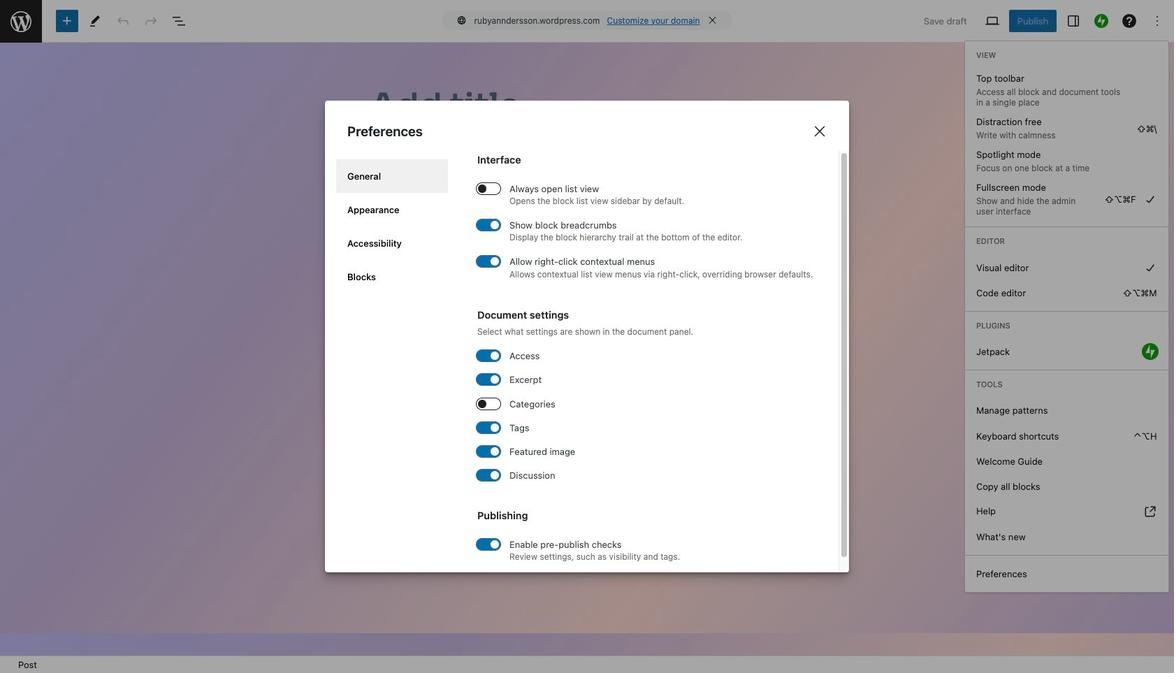 Task type: describe. For each thing, give the bounding box(es) containing it.
undo image
[[115, 13, 131, 29]]

editor content region
[[0, 43, 1174, 656]]

1 group from the top
[[971, 69, 1163, 221]]

redo image
[[143, 13, 159, 29]]

tab list inside scrollable section document
[[336, 160, 448, 294]]

2 group from the top
[[971, 255, 1163, 305]]



Task type: locate. For each thing, give the bounding box(es) containing it.
3 group from the top
[[971, 398, 1163, 549]]

1 vertical spatial right image
[[1142, 259, 1158, 276]]

tab list
[[336, 160, 448, 294]]

1 right image from the top
[[1142, 191, 1158, 208]]

options menu
[[965, 41, 1168, 592]]

0 vertical spatial group
[[971, 69, 1163, 221]]

0 vertical spatial right image
[[1142, 191, 1158, 208]]

2 vertical spatial group
[[971, 398, 1163, 549]]

3 right image from the top
[[1142, 503, 1158, 520]]

options image
[[1149, 13, 1166, 29]]

2 vertical spatial right image
[[1142, 503, 1158, 520]]

group
[[971, 69, 1163, 221], [971, 255, 1163, 305], [971, 398, 1163, 549]]

tab panel
[[459, 154, 816, 563]]

scrollable section document
[[325, 101, 849, 572]]

tab panel inside scrollable section document
[[459, 154, 816, 563]]

close image
[[811, 123, 828, 140]]

2 right image from the top
[[1142, 259, 1158, 276]]

1 vertical spatial group
[[971, 255, 1163, 305]]

right image
[[1142, 191, 1158, 208], [1142, 259, 1158, 276], [1142, 503, 1158, 520]]

right image
[[1142, 343, 1158, 360]]



Task type: vqa. For each thing, say whether or not it's contained in the screenshot.
first group from the top
yes



